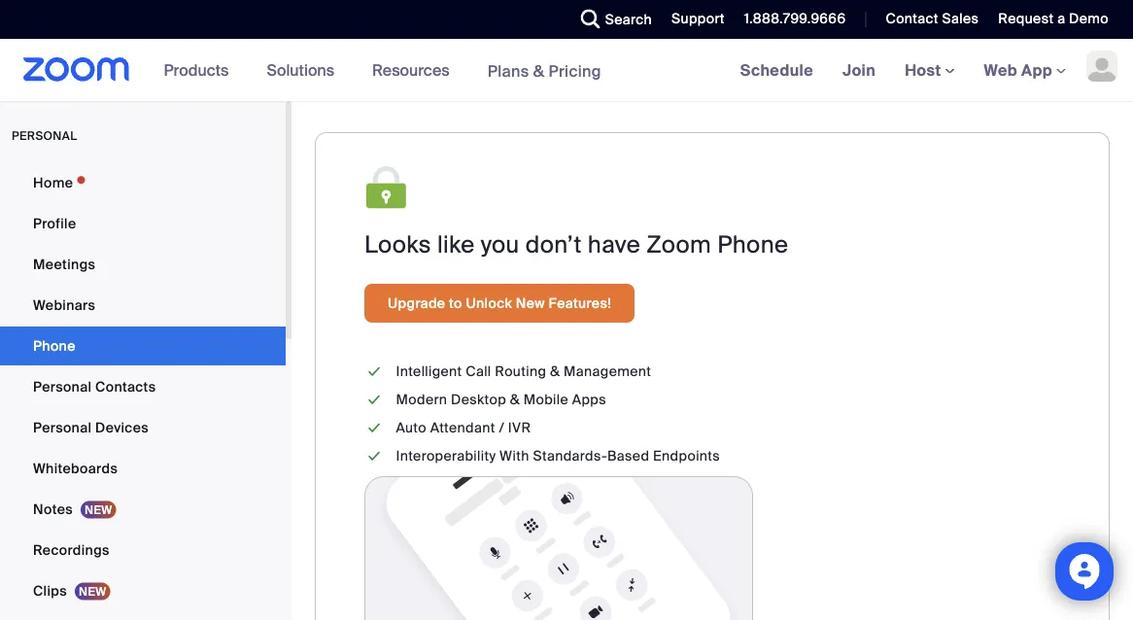 Task type: describe. For each thing, give the bounding box(es) containing it.
attendant
[[430, 419, 495, 437]]

products
[[164, 60, 229, 80]]

modern
[[396, 391, 447, 409]]

& inside the product information navigation
[[533, 60, 545, 81]]

phone inside personal menu menu
[[33, 337, 76, 355]]

0 horizontal spatial &
[[510, 391, 520, 409]]

routing
[[495, 362, 546, 380]]

contacts
[[95, 378, 156, 396]]

profile picture image
[[1086, 51, 1118, 82]]

notes
[[33, 500, 73, 518]]

have
[[588, 229, 641, 259]]

request
[[998, 10, 1054, 28]]

personal devices link
[[0, 408, 286, 447]]

webinars
[[33, 296, 95, 314]]

banner containing products
[[0, 39, 1133, 103]]

apps
[[572, 391, 606, 409]]

solutions button
[[267, 39, 343, 101]]

management
[[564, 362, 651, 380]]

request a demo
[[998, 10, 1109, 28]]

1.888.799.9666 button up schedule link
[[744, 10, 846, 28]]

checked image for modern
[[364, 390, 384, 410]]

contact sales
[[886, 10, 979, 28]]

upgrade to unlock new features! button
[[364, 284, 635, 323]]

schedule
[[740, 60, 813, 80]]

checked image for auto
[[364, 418, 384, 438]]

product information navigation
[[149, 39, 616, 103]]

mobile
[[524, 391, 569, 409]]

1.888.799.9666
[[744, 10, 846, 28]]

resources button
[[372, 39, 458, 101]]

2 horizontal spatial &
[[550, 362, 560, 380]]

plans & pricing
[[487, 60, 601, 81]]

endpoints
[[653, 447, 720, 465]]

upgrade
[[388, 294, 445, 312]]

personal for personal devices
[[33, 418, 92, 436]]

clips link
[[0, 571, 286, 610]]

web app
[[984, 60, 1052, 80]]

schedule link
[[726, 39, 828, 101]]

whiteboards link
[[0, 449, 286, 488]]

clips
[[33, 582, 67, 600]]

/
[[499, 419, 505, 437]]

1.888.799.9666 button up "schedule"
[[730, 0, 851, 39]]

based
[[607, 447, 650, 465]]

pricing
[[549, 60, 601, 81]]

upgrade to unlock new features!
[[388, 294, 611, 312]]

interoperability
[[396, 447, 496, 465]]

profile
[[33, 214, 76, 232]]

host
[[905, 60, 945, 80]]

to
[[449, 294, 462, 312]]

join link
[[828, 39, 890, 101]]

solutions
[[267, 60, 334, 80]]

personal contacts link
[[0, 367, 286, 406]]

a
[[1057, 10, 1065, 28]]

whiteboards
[[33, 459, 118, 477]]

don't
[[526, 229, 582, 259]]

ivr
[[508, 419, 531, 437]]

profile link
[[0, 204, 286, 243]]

standards-
[[533, 447, 607, 465]]

interoperability with standards-based endpoints
[[396, 447, 720, 465]]

demo
[[1069, 10, 1109, 28]]

join
[[843, 60, 876, 80]]



Task type: locate. For each thing, give the bounding box(es) containing it.
contact sales link
[[871, 0, 984, 39], [886, 10, 979, 28]]

zoom logo image
[[23, 57, 130, 82]]

search button
[[566, 0, 657, 39]]

app
[[1021, 60, 1052, 80]]

auto attendant / ivr
[[396, 419, 531, 437]]

contact
[[886, 10, 939, 28]]

1 personal from the top
[[33, 378, 92, 396]]

desktop
[[451, 391, 506, 409]]

& right plans
[[533, 60, 545, 81]]

personal up personal devices on the left of page
[[33, 378, 92, 396]]

you
[[481, 229, 520, 259]]

2 personal from the top
[[33, 418, 92, 436]]

personal devices
[[33, 418, 149, 436]]

looks like you don't have zoom phone
[[364, 229, 788, 259]]

sales
[[942, 10, 979, 28]]

notes link
[[0, 490, 286, 529]]

personal up 'whiteboards'
[[33, 418, 92, 436]]

meetings navigation
[[726, 39, 1133, 103]]

meetings
[[33, 255, 96, 273]]

4 checked image from the top
[[364, 446, 384, 466]]

with
[[500, 447, 529, 465]]

new
[[516, 294, 545, 312]]

devices
[[95, 418, 149, 436]]

features!
[[549, 294, 611, 312]]

2 checked image from the top
[[364, 390, 384, 410]]

request a demo link
[[984, 0, 1133, 39], [998, 10, 1109, 28]]

phone down the webinars
[[33, 337, 76, 355]]

support
[[672, 10, 725, 28]]

3 checked image from the top
[[364, 418, 384, 438]]

personal
[[12, 128, 77, 143]]

checked image for intelligent
[[364, 362, 384, 382]]

intelligent call routing & management
[[396, 362, 651, 380]]

meetings link
[[0, 245, 286, 284]]

web
[[984, 60, 1017, 80]]

phone
[[717, 229, 788, 259], [33, 337, 76, 355]]

resources
[[372, 60, 450, 80]]

web app button
[[984, 60, 1066, 80]]

0 vertical spatial &
[[533, 60, 545, 81]]

2 vertical spatial &
[[510, 391, 520, 409]]

1 horizontal spatial phone
[[717, 229, 788, 259]]

intelligent
[[396, 362, 462, 380]]

&
[[533, 60, 545, 81], [550, 362, 560, 380], [510, 391, 520, 409]]

plans
[[487, 60, 529, 81]]

recordings link
[[0, 531, 286, 569]]

phone link
[[0, 327, 286, 365]]

home
[[33, 173, 73, 191]]

1 vertical spatial personal
[[33, 418, 92, 436]]

checked image left modern at the left
[[364, 390, 384, 410]]

1 vertical spatial &
[[550, 362, 560, 380]]

recordings
[[33, 541, 110, 559]]

plans & pricing link
[[487, 60, 601, 81], [487, 60, 601, 81]]

support link
[[657, 0, 730, 39], [672, 10, 725, 28]]

home link
[[0, 163, 286, 202]]

checked image left interoperability
[[364, 446, 384, 466]]

& up ivr
[[510, 391, 520, 409]]

unlock
[[466, 294, 512, 312]]

0 vertical spatial personal
[[33, 378, 92, 396]]

& up mobile
[[550, 362, 560, 380]]

checked image for interoperability
[[364, 446, 384, 466]]

personal
[[33, 378, 92, 396], [33, 418, 92, 436]]

webinars link
[[0, 286, 286, 325]]

personal menu menu
[[0, 163, 286, 620]]

0 vertical spatial phone
[[717, 229, 788, 259]]

search
[[605, 10, 652, 28]]

modern desktop & mobile apps
[[396, 391, 606, 409]]

personal for personal contacts
[[33, 378, 92, 396]]

1 vertical spatial phone
[[33, 337, 76, 355]]

0 horizontal spatial phone
[[33, 337, 76, 355]]

host button
[[905, 60, 955, 80]]

auto
[[396, 419, 427, 437]]

call
[[466, 362, 491, 380]]

personal contacts
[[33, 378, 156, 396]]

phone right zoom
[[717, 229, 788, 259]]

checked image left auto
[[364, 418, 384, 438]]

zoom
[[646, 229, 711, 259]]

like
[[437, 229, 475, 259]]

looks
[[364, 229, 431, 259]]

products button
[[164, 39, 238, 101]]

1 horizontal spatial &
[[533, 60, 545, 81]]

checked image
[[364, 362, 384, 382], [364, 390, 384, 410], [364, 418, 384, 438], [364, 446, 384, 466]]

1 checked image from the top
[[364, 362, 384, 382]]

checked image left intelligent
[[364, 362, 384, 382]]

1.888.799.9666 button
[[730, 0, 851, 39], [744, 10, 846, 28]]

banner
[[0, 39, 1133, 103]]



Task type: vqa. For each thing, say whether or not it's contained in the screenshot.
Zoom
yes



